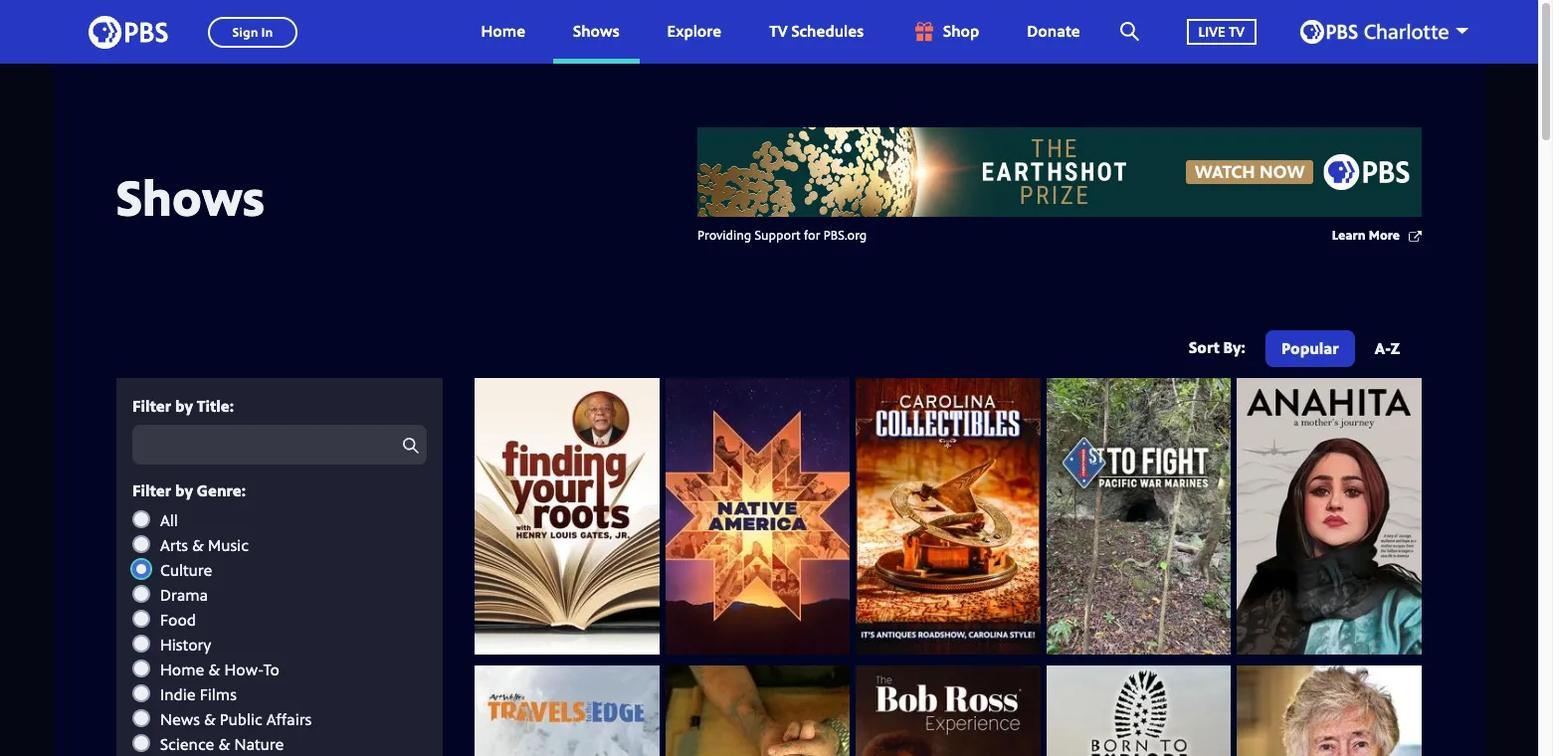 Task type: vqa. For each thing, say whether or not it's contained in the screenshot.
world on fire IMAGE
no



Task type: describe. For each thing, give the bounding box(es) containing it.
the bob ross experience image
[[856, 666, 1041, 756]]

native america image
[[665, 378, 850, 655]]

indie
[[160, 683, 196, 705]]

live
[[1199, 22, 1226, 40]]

1st to fight: pacific war marines image
[[1047, 378, 1232, 655]]

1 horizontal spatial shows
[[573, 20, 620, 42]]

shop link
[[892, 0, 1000, 64]]

& down films
[[204, 708, 216, 730]]

learn more
[[1332, 226, 1400, 244]]

pbs.org
[[824, 226, 867, 244]]

filter by title:
[[132, 395, 234, 417]]

home link
[[461, 0, 545, 64]]

science
[[160, 733, 214, 755]]

all
[[160, 509, 178, 531]]

advertisement region
[[698, 127, 1422, 217]]

arts
[[160, 534, 188, 556]]

0 horizontal spatial shows
[[116, 163, 265, 230]]

donate
[[1027, 20, 1080, 42]]

z
[[1391, 337, 1400, 359]]

tv schedules
[[769, 20, 864, 42]]

tv schedules link
[[750, 0, 884, 64]]

popular
[[1282, 337, 1339, 359]]

by:
[[1224, 336, 1246, 358]]

more
[[1369, 226, 1400, 244]]

filter by genre: all arts & music culture drama food history home & how-to indie films news & public affairs science & nature
[[132, 480, 312, 755]]

providing support for pbs.org
[[698, 226, 867, 244]]

1 horizontal spatial home
[[481, 20, 526, 42]]

Filter by Title: text field
[[132, 425, 427, 465]]

donate link
[[1008, 0, 1100, 64]]

films
[[200, 683, 237, 705]]

0 horizontal spatial tv
[[769, 20, 788, 42]]

finding your roots image
[[475, 378, 659, 655]]

anahita - a mother's journey image
[[1237, 378, 1422, 655]]

born to explore with richard wiese image
[[1047, 666, 1232, 756]]

search image
[[1120, 22, 1139, 41]]



Task type: locate. For each thing, give the bounding box(es) containing it.
by inside filter by genre: all arts & music culture drama food history home & how-to indie films news & public affairs science & nature
[[175, 480, 193, 502]]

& right arts
[[192, 534, 204, 556]]

public
[[220, 708, 262, 730]]

providing
[[698, 226, 752, 244]]

explore link
[[647, 0, 742, 64]]

a-z
[[1375, 337, 1400, 359]]

sort by: element
[[1262, 330, 1416, 373]]

0 vertical spatial home
[[481, 20, 526, 42]]

filter by genre: element
[[132, 509, 427, 755]]

& down public
[[218, 733, 230, 755]]

history
[[160, 634, 211, 656]]

nature
[[234, 733, 284, 755]]

title:
[[197, 395, 234, 417]]

& up films
[[208, 659, 220, 680]]

by
[[175, 395, 193, 417], [175, 480, 193, 502]]

0 vertical spatial by
[[175, 395, 193, 417]]

by for genre:
[[175, 480, 193, 502]]

1 vertical spatial home
[[160, 659, 204, 680]]

a-
[[1375, 337, 1391, 359]]

sort by:
[[1189, 336, 1246, 358]]

1 vertical spatial filter
[[132, 480, 171, 502]]

home
[[481, 20, 526, 42], [160, 659, 204, 680]]

drama
[[160, 584, 208, 606]]

by for title:
[[175, 395, 193, 417]]

genre:
[[197, 480, 246, 502]]

filter left title:
[[132, 395, 171, 417]]

1 filter from the top
[[132, 395, 171, 417]]

food
[[160, 609, 196, 631]]

culture
[[160, 559, 212, 581]]

pbs image
[[89, 9, 168, 54]]

home inside filter by genre: all arts & music culture drama food history home & how-to indie films news & public affairs science & nature
[[160, 659, 204, 680]]

&
[[192, 534, 204, 556], [208, 659, 220, 680], [204, 708, 216, 730], [218, 733, 230, 755]]

shows
[[573, 20, 620, 42], [116, 163, 265, 230]]

filter
[[132, 395, 171, 417], [132, 480, 171, 502]]

tv left schedules
[[769, 20, 788, 42]]

1 by from the top
[[175, 395, 193, 417]]

art wolfe's travels to the edge image
[[475, 666, 659, 756]]

explore
[[667, 20, 722, 42]]

how-
[[224, 659, 263, 680]]

schedules
[[792, 20, 864, 42]]

carolina collectibles image
[[856, 378, 1041, 655]]

1 horizontal spatial tv
[[1229, 22, 1245, 40]]

0 vertical spatial shows
[[573, 20, 620, 42]]

live tv link
[[1167, 0, 1277, 64]]

music
[[208, 534, 249, 556]]

1 vertical spatial shows
[[116, 163, 265, 230]]

0 vertical spatial filter
[[132, 395, 171, 417]]

home left shows link
[[481, 20, 526, 42]]

by left title:
[[175, 395, 193, 417]]

shop
[[944, 20, 980, 42]]

shows link
[[553, 0, 640, 64]]

news
[[160, 708, 200, 730]]

filter for filter by title:
[[132, 395, 171, 417]]

to
[[263, 659, 279, 680]]

learn more link
[[1332, 226, 1422, 246]]

filter up all
[[132, 480, 171, 502]]

filter for filter by genre: all arts & music culture drama food history home & how-to indie films news & public affairs science & nature
[[132, 480, 171, 502]]

sort
[[1189, 336, 1220, 358]]

brushstroke image
[[1237, 666, 1422, 756]]

learn
[[1332, 226, 1366, 244]]

0 horizontal spatial home
[[160, 659, 204, 680]]

affairs
[[266, 708, 312, 730]]

support
[[755, 226, 801, 244]]

pbs charlotte image
[[1301, 20, 1449, 44]]

2 filter from the top
[[132, 480, 171, 502]]

tv
[[769, 20, 788, 42], [1229, 22, 1245, 40]]

bloodline image
[[665, 666, 850, 756]]

for
[[804, 226, 821, 244]]

2 by from the top
[[175, 480, 193, 502]]

1 vertical spatial by
[[175, 480, 193, 502]]

by up all
[[175, 480, 193, 502]]

tv right live
[[1229, 22, 1245, 40]]

filter inside filter by genre: all arts & music culture drama food history home & how-to indie films news & public affairs science & nature
[[132, 480, 171, 502]]

live tv
[[1199, 22, 1245, 40]]

home down history
[[160, 659, 204, 680]]



